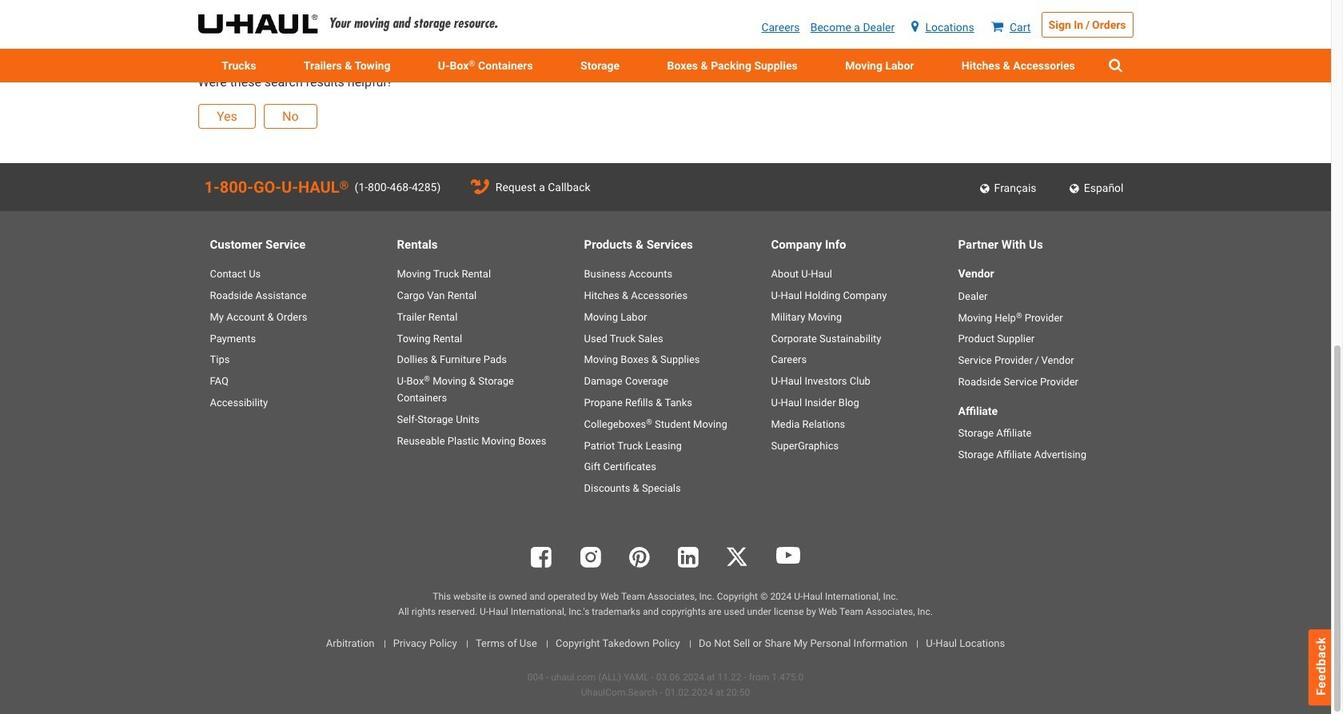 Task type: locate. For each thing, give the bounding box(es) containing it.
banner
[[0, 0, 1332, 83]]

menu
[[198, 49, 1134, 83]]

2 menu item from the left
[[280, 49, 414, 83]]

4 menu item from the left
[[644, 49, 822, 83]]

pinterest icon image
[[629, 547, 650, 568]]

navigation
[[198, 0, 974, 16]]

footer
[[0, 163, 1332, 701]]

menu item
[[198, 49, 280, 83], [280, 49, 414, 83], [557, 49, 644, 83], [644, 49, 822, 83], [822, 49, 938, 83], [938, 49, 1099, 83]]

instagram icon image
[[580, 547, 601, 568]]

6 menu item from the left
[[938, 49, 1099, 83]]



Task type: describe. For each thing, give the bounding box(es) containing it.
facebook icon image
[[531, 547, 552, 568]]

1 menu item from the left
[[198, 49, 280, 83]]

3 menu item from the left
[[557, 49, 644, 83]]

visit us on linkedin (opens in new window) image
[[678, 547, 699, 568]]

5 menu item from the left
[[822, 49, 938, 83]]

x icon image
[[727, 547, 748, 566]]

youtube icon image
[[776, 547, 800, 564]]



Task type: vqa. For each thing, say whether or not it's contained in the screenshot.
menu item
yes



